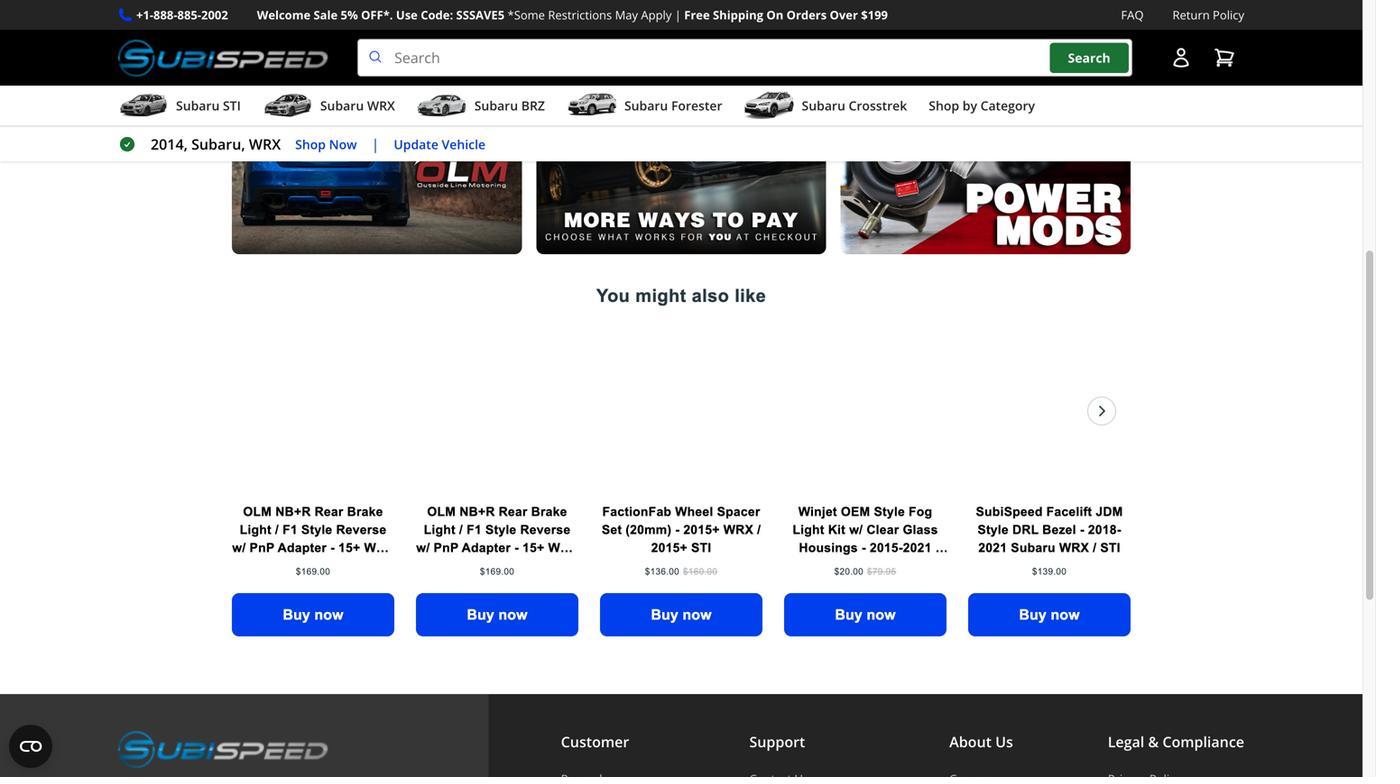 Task type: vqa. For each thing, say whether or not it's contained in the screenshot.
+1-
yes



Task type: describe. For each thing, give the bounding box(es) containing it.
shop for shop now
[[295, 136, 326, 153]]

may
[[615, 7, 638, 23]]

subaru wrx button
[[262, 89, 395, 126]]

us
[[995, 733, 1013, 752]]

code:
[[421, 7, 453, 23]]

&
[[1148, 733, 1159, 752]]

search button
[[1050, 43, 1129, 73]]

faq link
[[1121, 5, 1144, 24]]

update vehicle
[[394, 136, 486, 153]]

legal
[[1108, 733, 1144, 752]]

subaru crosstrek
[[802, 97, 907, 114]]

885-
[[177, 7, 201, 23]]

update vehicle button
[[394, 134, 486, 155]]

sssave5
[[456, 7, 505, 23]]

button image
[[1170, 47, 1192, 69]]

1 vertical spatial |
[[371, 135, 379, 154]]

+1-888-885-2002
[[136, 7, 228, 23]]

welcome
[[257, 7, 311, 23]]

subaru brz button
[[417, 89, 545, 126]]

888-
[[153, 7, 177, 23]]

faq
[[1121, 7, 1144, 23]]

1 subispeed logo image from the top
[[118, 39, 329, 77]]

2002
[[201, 7, 228, 23]]

subaru sti
[[176, 97, 241, 114]]

open widget image
[[9, 725, 52, 769]]

subaru for subaru forester
[[624, 97, 668, 114]]

on
[[766, 7, 783, 23]]

subaru for subaru crosstrek
[[802, 97, 845, 114]]

+1-
[[136, 7, 153, 23]]

crosstrek
[[849, 97, 907, 114]]

subaru for subaru wrx
[[320, 97, 364, 114]]

search
[[1068, 49, 1111, 66]]

sale
[[314, 7, 338, 23]]

wrx inside subaru wrx dropdown button
[[367, 97, 395, 114]]

vehicle
[[442, 136, 486, 153]]

forester
[[671, 97, 722, 114]]

subaru for subaru brz
[[474, 97, 518, 114]]

now
[[329, 136, 357, 153]]

subaru wrx
[[320, 97, 395, 114]]

policy
[[1213, 7, 1244, 23]]

free
[[684, 7, 710, 23]]

a subaru crosstrek thumbnail image image
[[744, 92, 795, 119]]

support
[[749, 733, 805, 752]]

a subaru sti thumbnail image image
[[118, 92, 169, 119]]

+1-888-885-2002 link
[[136, 5, 228, 24]]

apply
[[641, 7, 672, 23]]

welcome sale 5% off*. use code: sssave5 *some restrictions may apply | free shipping on orders over $199
[[257, 7, 888, 23]]



Task type: locate. For each thing, give the bounding box(es) containing it.
0 vertical spatial wrx
[[367, 97, 395, 114]]

shop
[[929, 97, 959, 114], [295, 136, 326, 153]]

shop by category
[[929, 97, 1035, 114]]

shop left now
[[295, 136, 326, 153]]

subaru left "brz"
[[474, 97, 518, 114]]

compliance
[[1163, 733, 1244, 752]]

subaru sti button
[[118, 89, 241, 126]]

subaru forester button
[[567, 89, 722, 126]]

subaru left sti
[[176, 97, 220, 114]]

5%
[[341, 7, 358, 23]]

legal & compliance
[[1108, 733, 1244, 752]]

subaru
[[176, 97, 220, 114], [320, 97, 364, 114], [474, 97, 518, 114], [624, 97, 668, 114], [802, 97, 845, 114]]

5 subaru from the left
[[802, 97, 845, 114]]

2 subispeed logo image from the top
[[118, 731, 329, 769]]

subaru left forester
[[624, 97, 668, 114]]

sti
[[223, 97, 241, 114]]

2014,
[[151, 135, 188, 154]]

about
[[949, 733, 992, 752]]

*some
[[508, 7, 545, 23]]

shop now
[[295, 136, 357, 153]]

use
[[396, 7, 418, 23]]

shop left by
[[929, 97, 959, 114]]

brz
[[521, 97, 545, 114]]

subispeed logo image
[[118, 39, 329, 77], [118, 731, 329, 769]]

0 vertical spatial subispeed logo image
[[118, 39, 329, 77]]

subaru inside subaru forester dropdown button
[[624, 97, 668, 114]]

over
[[830, 7, 858, 23]]

3 subaru from the left
[[474, 97, 518, 114]]

shop inside "link"
[[295, 136, 326, 153]]

wrx up update
[[367, 97, 395, 114]]

subaru inside subaru brz dropdown button
[[474, 97, 518, 114]]

a subaru wrx thumbnail image image
[[262, 92, 313, 119]]

| right now
[[371, 135, 379, 154]]

subaru forester
[[624, 97, 722, 114]]

wrx
[[367, 97, 395, 114], [249, 135, 281, 154]]

a subaru brz thumbnail image image
[[417, 92, 467, 119]]

shop for shop by category
[[929, 97, 959, 114]]

shipping
[[713, 7, 763, 23]]

1 vertical spatial shop
[[295, 136, 326, 153]]

search input field
[[357, 39, 1132, 77]]

subaru up now
[[320, 97, 364, 114]]

subaru right a subaru crosstrek thumbnail image
[[802, 97, 845, 114]]

0 vertical spatial |
[[675, 7, 681, 23]]

1 horizontal spatial |
[[675, 7, 681, 23]]

2 subaru from the left
[[320, 97, 364, 114]]

return
[[1173, 7, 1210, 23]]

about us
[[949, 733, 1013, 752]]

| left free
[[675, 7, 681, 23]]

subaru brz
[[474, 97, 545, 114]]

1 vertical spatial subispeed logo image
[[118, 731, 329, 769]]

wrx down a subaru wrx thumbnail image at left
[[249, 135, 281, 154]]

customer
[[561, 733, 629, 752]]

subaru,
[[191, 135, 245, 154]]

subaru crosstrek button
[[744, 89, 907, 126]]

return policy link
[[1173, 5, 1244, 24]]

return policy
[[1173, 7, 1244, 23]]

update
[[394, 136, 438, 153]]

a subaru forester thumbnail image image
[[567, 92, 617, 119]]

by
[[963, 97, 977, 114]]

1 subaru from the left
[[176, 97, 220, 114]]

off*.
[[361, 7, 393, 23]]

1 vertical spatial wrx
[[249, 135, 281, 154]]

shop by category button
[[929, 89, 1035, 126]]

shop now link
[[295, 134, 357, 155]]

1 horizontal spatial shop
[[929, 97, 959, 114]]

$199
[[861, 7, 888, 23]]

0 horizontal spatial shop
[[295, 136, 326, 153]]

shop inside dropdown button
[[929, 97, 959, 114]]

2014, subaru, wrx
[[151, 135, 281, 154]]

0 horizontal spatial wrx
[[249, 135, 281, 154]]

1 horizontal spatial wrx
[[367, 97, 395, 114]]

|
[[675, 7, 681, 23], [371, 135, 379, 154]]

restrictions
[[548, 7, 612, 23]]

category
[[980, 97, 1035, 114]]

subaru for subaru sti
[[176, 97, 220, 114]]

0 vertical spatial shop
[[929, 97, 959, 114]]

subaru inside subaru crosstrek dropdown button
[[802, 97, 845, 114]]

subaru inside subaru wrx dropdown button
[[320, 97, 364, 114]]

subaru inside subaru sti dropdown button
[[176, 97, 220, 114]]

4 subaru from the left
[[624, 97, 668, 114]]

0 horizontal spatial |
[[371, 135, 379, 154]]

orders
[[787, 7, 827, 23]]



